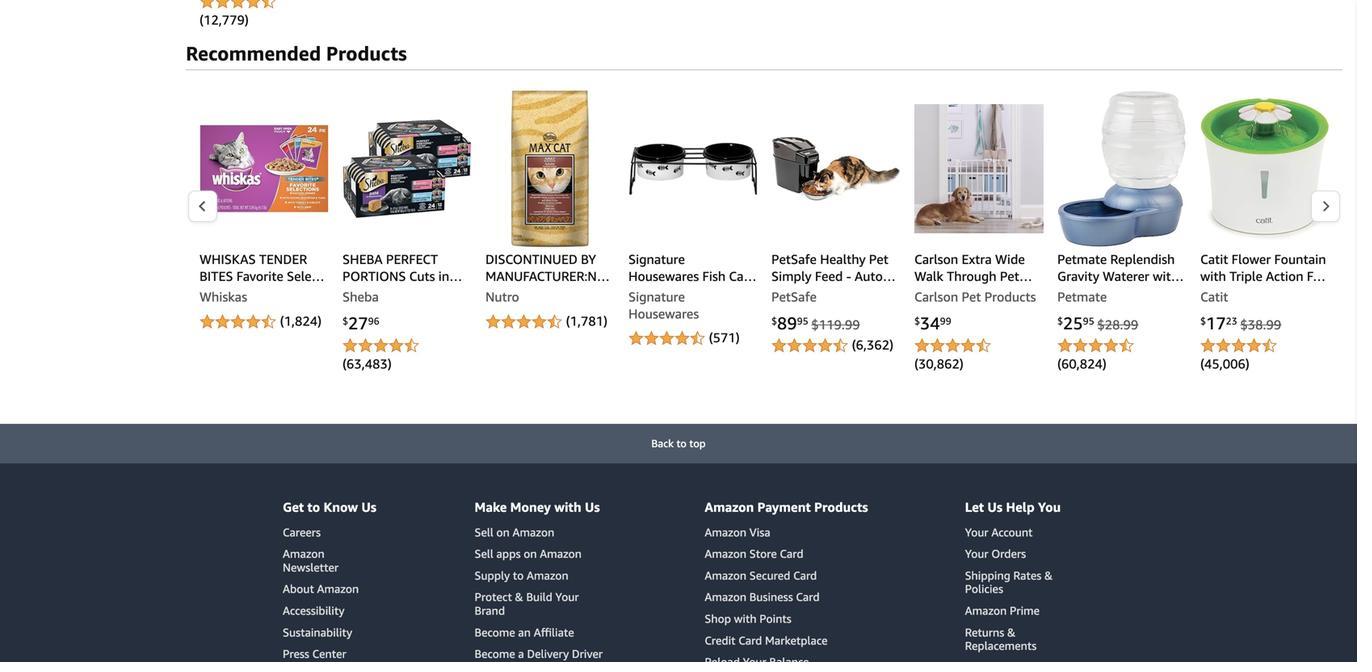 Task type: vqa. For each thing, say whether or not it's contained in the screenshot.
become for Become an Affiliate
yes



Task type: locate. For each thing, give the bounding box(es) containing it.
amazon up newsletter
[[283, 547, 325, 561]]

1 horizontal spatial to
[[513, 569, 524, 582]]

f…
[[1307, 268, 1326, 284]]

housewares down 'signature housewares fish ca…' link
[[628, 306, 699, 321]]

2 us from the left
[[585, 500, 600, 515]]

0 horizontal spatial 95
[[797, 315, 808, 327]]

replacements
[[965, 639, 1037, 653]]

1 95 from the left
[[797, 315, 808, 327]]

sell for sell on amazon
[[475, 526, 493, 539]]

careers
[[283, 526, 321, 539]]

0 horizontal spatial on
[[496, 526, 510, 539]]

89
[[777, 313, 797, 333]]

2 catit from the top
[[1200, 289, 1228, 305]]

pet up auto…
[[869, 252, 888, 267]]

2 become from the top
[[475, 647, 515, 661]]

2 horizontal spatial to
[[676, 437, 687, 450]]

amazon up shop
[[705, 591, 746, 604]]

$ left 96
[[342, 315, 348, 327]]

2 petsafe from the top
[[771, 289, 817, 305]]

1 vertical spatial sell
[[475, 547, 493, 561]]

shipping rates & policies
[[965, 569, 1053, 596]]

95 left $28.99
[[1083, 315, 1094, 327]]

previous image
[[198, 200, 207, 213]]

amazon
[[705, 500, 754, 515], [513, 526, 554, 539], [705, 526, 746, 539], [283, 547, 325, 561], [540, 547, 582, 561], [705, 547, 746, 561], [527, 569, 568, 582], [705, 569, 746, 582], [317, 583, 359, 596], [705, 591, 746, 604], [965, 604, 1007, 618]]

95
[[797, 315, 808, 327], [1083, 315, 1094, 327]]

shop with points link
[[705, 612, 791, 626]]

protect & build your brand
[[475, 591, 579, 618]]

0 horizontal spatial to
[[307, 500, 320, 515]]

0 vertical spatial products
[[326, 42, 407, 65]]

2 95 from the left
[[1083, 315, 1094, 327]]

0 vertical spatial on
[[496, 526, 510, 539]]

0 vertical spatial sell
[[475, 526, 493, 539]]

credit card marketplace link
[[705, 634, 828, 647]]

0 horizontal spatial pet
[[869, 252, 888, 267]]

0 vertical spatial carlson
[[914, 252, 958, 267]]

with right money
[[554, 500, 581, 515]]

$ down simply at right
[[771, 315, 777, 327]]

supply to amazon
[[475, 569, 568, 582]]

95 inside $ 25 95 $28.99
[[1083, 315, 1094, 327]]

0 vertical spatial &
[[1044, 569, 1053, 582]]

us right "let"
[[987, 500, 1003, 515]]

flower
[[1232, 252, 1271, 267]]

signature housewares fish ca… signature housewares
[[628, 252, 757, 321]]

95 left $119.99
[[797, 315, 808, 327]]

0 vertical spatial housewares
[[628, 268, 699, 284]]

card right store
[[780, 547, 803, 561]]

petmate up gravity
[[1057, 252, 1107, 267]]

& right rates
[[1044, 569, 1053, 582]]

1 vertical spatial become
[[475, 647, 515, 661]]

protect & build your brand link
[[475, 591, 579, 618]]

credit card marketplace
[[705, 634, 828, 647]]

become left "a"
[[475, 647, 515, 661]]

wit…
[[1153, 268, 1184, 284]]

become an affiliate
[[475, 626, 574, 639]]

pet down through
[[962, 289, 981, 305]]

1 horizontal spatial pet
[[962, 289, 981, 305]]

0 vertical spatial with
[[1200, 268, 1226, 284]]

on up apps
[[496, 526, 510, 539]]

sell
[[475, 526, 493, 539], [475, 547, 493, 561]]

shipping rates & policies link
[[965, 569, 1053, 596]]

0 vertical spatial become
[[475, 626, 515, 639]]

2 vertical spatial your
[[555, 591, 579, 604]]

2 signature from the top
[[628, 289, 685, 305]]

petsafe healthy pet simply feed - auto… link
[[771, 251, 901, 287]]

discontinued by manufacturer:nutro max cat adult salmon flavor dry cat food 6 pounds image
[[511, 90, 589, 248]]

sheba
[[342, 289, 379, 305]]

2 vertical spatial products
[[814, 500, 868, 515]]

feed
[[815, 268, 843, 284]]

0 vertical spatial signature
[[628, 252, 685, 267]]

2 horizontal spatial products
[[984, 289, 1036, 305]]

4 $ from the left
[[1057, 315, 1063, 327]]

& inside returns & replacements
[[1007, 626, 1016, 639]]

petsafe healthy pet simply feed - auto… petsafe
[[771, 252, 896, 305]]

$ for 17
[[1200, 315, 1206, 327]]

simply
[[771, 268, 812, 284]]

returns
[[965, 626, 1004, 639]]

5 $ from the left
[[1200, 315, 1206, 327]]

$ left 23
[[1200, 315, 1206, 327]]

become
[[475, 626, 515, 639], [475, 647, 515, 661]]

to right the 'get' at the left of page
[[307, 500, 320, 515]]

1 vertical spatial &
[[515, 591, 523, 604]]

1 horizontal spatial on
[[524, 547, 537, 561]]

cuts
[[409, 268, 435, 284]]

$
[[342, 315, 348, 327], [771, 315, 777, 327], [914, 315, 920, 327], [1057, 315, 1063, 327], [1200, 315, 1206, 327]]

1 vertical spatial your
[[965, 547, 988, 561]]

& inside shipping rates & policies
[[1044, 569, 1053, 582]]

pet inside petsafe healthy pet simply feed - auto… petsafe
[[869, 252, 888, 267]]

0 vertical spatial petmate
[[1057, 252, 1107, 267]]

gravity
[[1057, 268, 1099, 284]]

0 horizontal spatial &
[[515, 591, 523, 604]]

2 vertical spatial to
[[513, 569, 524, 582]]

know
[[324, 500, 358, 515]]

1 sell from the top
[[475, 526, 493, 539]]

1 vertical spatial carlson
[[914, 289, 958, 305]]

careers link
[[283, 526, 321, 539]]

walk
[[914, 268, 943, 284]]

sell down make
[[475, 526, 493, 539]]

0 horizontal spatial us
[[361, 500, 376, 515]]

card right secured
[[793, 569, 817, 582]]

2 vertical spatial &
[[1007, 626, 1016, 639]]

with left triple
[[1200, 268, 1226, 284]]

with inside catit flower fountain with triple action f… catit
[[1200, 268, 1226, 284]]

healthy
[[820, 252, 866, 267]]

card right business
[[796, 591, 820, 604]]

$ inside $ 34 99
[[914, 315, 920, 327]]

amazon down amazon visa link
[[705, 547, 746, 561]]

card for amazon business card
[[796, 591, 820, 604]]

recommended
[[186, 42, 321, 65]]

$ left 99
[[914, 315, 920, 327]]

catit
[[1200, 252, 1228, 267], [1200, 289, 1228, 305]]

2 vertical spatial with
[[734, 612, 757, 626]]

petmate down gravity
[[1057, 289, 1107, 305]]

1 vertical spatial to
[[307, 500, 320, 515]]

1 vertical spatial housewares
[[628, 306, 699, 321]]

amazon newsletter link
[[283, 547, 339, 574]]

petsafe
[[771, 252, 817, 267], [771, 289, 817, 305]]

2 horizontal spatial &
[[1044, 569, 1053, 582]]

catit left the flower
[[1200, 252, 1228, 267]]

to for back
[[676, 437, 687, 450]]

95 for 25
[[1083, 315, 1094, 327]]

1 $ from the left
[[342, 315, 348, 327]]

1 petsafe from the top
[[771, 252, 817, 267]]

1 vertical spatial catit
[[1200, 289, 1228, 305]]

signature down 'signature housewares fish ca…' link
[[628, 289, 685, 305]]

$ inside $ 27 96
[[342, 315, 348, 327]]

1 vertical spatial petsafe
[[771, 289, 817, 305]]

become a delivery driver
[[475, 647, 603, 661]]

0 horizontal spatial with
[[554, 500, 581, 515]]

with right shop
[[734, 612, 757, 626]]

(45,006)
[[1200, 356, 1249, 371]]

newsletter
[[283, 561, 339, 574]]

& left build
[[515, 591, 523, 604]]

credit
[[705, 634, 736, 647]]

signature housewares fish cat set of 2 bowls with st& image
[[628, 142, 758, 195]]

favorite
[[236, 268, 283, 284]]

accessibility
[[283, 604, 345, 618]]

whiskas tender bites favorite selections variety pack wet cat food (pack of 24) image
[[200, 124, 329, 213]]

to inside back to top link
[[676, 437, 687, 450]]

secured
[[749, 569, 790, 582]]

your
[[965, 526, 988, 539], [965, 547, 988, 561], [555, 591, 579, 604]]

signature right by
[[628, 252, 685, 267]]

2 horizontal spatial us
[[987, 500, 1003, 515]]

catit up 17
[[1200, 289, 1228, 305]]

0 vertical spatial catit
[[1200, 252, 1228, 267]]

discontinued
[[485, 252, 578, 267]]

1 become from the top
[[475, 626, 515, 639]]

1 vertical spatial on
[[524, 547, 537, 561]]

petsafe healthy pet simply feed - automatic - headquartered in knoxville, tn - automatic dog feeder from the e image
[[771, 137, 901, 201]]

1 us from the left
[[361, 500, 376, 515]]

orders
[[991, 547, 1026, 561]]

2 horizontal spatial with
[[1200, 268, 1226, 284]]

shop
[[705, 612, 731, 626]]

amazon up amazon visa link
[[705, 500, 754, 515]]

become for become a delivery driver
[[475, 647, 515, 661]]

0 vertical spatial pet
[[869, 252, 888, 267]]

to left top
[[676, 437, 687, 450]]

carlson up walk
[[914, 252, 958, 267]]

carlson extra wide walk through pet… carlson pet products
[[914, 252, 1036, 305]]

0 vertical spatial petsafe
[[771, 252, 817, 267]]

1 vertical spatial products
[[984, 289, 1036, 305]]

petsafe up simply at right
[[771, 252, 817, 267]]

make
[[475, 500, 507, 515]]

help
[[1006, 500, 1035, 515]]

to down apps
[[513, 569, 524, 582]]

95 inside $ 89 95 $119.99
[[797, 315, 808, 327]]

us right know
[[361, 500, 376, 515]]

list
[[186, 90, 1342, 375]]

your inside protect & build your brand
[[555, 591, 579, 604]]

& inside protect & build your brand
[[515, 591, 523, 604]]

$ for 25
[[1057, 315, 1063, 327]]

pet…
[[1000, 268, 1032, 284]]

1 horizontal spatial &
[[1007, 626, 1016, 639]]

2 housewares from the top
[[628, 306, 699, 321]]

$ inside $ 17 23 $38.99
[[1200, 315, 1206, 327]]

pet inside carlson extra wide walk through pet… carlson pet products
[[962, 289, 981, 305]]

1 carlson from the top
[[914, 252, 958, 267]]

your right build
[[555, 591, 579, 604]]

$ up "(60,824)"
[[1057, 315, 1063, 327]]

become down brand
[[475, 626, 515, 639]]

1 horizontal spatial products
[[814, 500, 868, 515]]

us for get to know us
[[361, 500, 376, 515]]

2 sell from the top
[[475, 547, 493, 561]]

2 $ from the left
[[771, 315, 777, 327]]

housewares
[[628, 268, 699, 284], [628, 306, 699, 321]]

housewares left fish
[[628, 268, 699, 284]]

sell up supply
[[475, 547, 493, 561]]

0 vertical spatial your
[[965, 526, 988, 539]]

tender
[[259, 252, 307, 267]]

replendish
[[1110, 252, 1175, 267]]

1 vertical spatial pet
[[962, 289, 981, 305]]

manufacturer:n…
[[485, 268, 610, 284]]

us right money
[[585, 500, 600, 515]]

(63,483)
[[342, 356, 392, 371]]

amazon secured card link
[[705, 569, 817, 582]]

25
[[1063, 313, 1083, 333]]

1 vertical spatial petmate
[[1057, 289, 1107, 305]]

0 horizontal spatial products
[[326, 42, 407, 65]]

sell for sell apps on amazon
[[475, 547, 493, 561]]

3 $ from the left
[[914, 315, 920, 327]]

amazon left visa
[[705, 526, 746, 539]]

$ inside $ 89 95 $119.99
[[771, 315, 777, 327]]

petsafe down simply at right
[[771, 289, 817, 305]]

become for become an affiliate
[[475, 626, 515, 639]]

catit flower fountain with triple action f… link
[[1200, 251, 1330, 287]]

carlson down walk
[[914, 289, 958, 305]]

your down "let"
[[965, 526, 988, 539]]

-
[[846, 268, 851, 284]]

$ 27 96
[[342, 313, 379, 333]]

your up shipping
[[965, 547, 988, 561]]

1 catit from the top
[[1200, 252, 1228, 267]]

(1,824)
[[280, 313, 322, 329]]

1 vertical spatial signature
[[628, 289, 685, 305]]

card for amazon secured card
[[793, 569, 817, 582]]

petmate replendish gravity waterer wit… link
[[1057, 251, 1187, 287]]

whiskas tender bites favorite sele… whiskas
[[200, 252, 324, 305]]

&
[[1044, 569, 1053, 582], [515, 591, 523, 604], [1007, 626, 1016, 639]]

1 horizontal spatial 95
[[1083, 315, 1094, 327]]

$ 89 95 $119.99
[[771, 313, 860, 333]]

to
[[676, 437, 687, 450], [307, 500, 320, 515], [513, 569, 524, 582]]

about amazon link
[[283, 583, 359, 596]]

$ inside $ 25 95 $28.99
[[1057, 315, 1063, 327]]

1 horizontal spatial us
[[585, 500, 600, 515]]

auto…
[[855, 268, 896, 284]]

0 vertical spatial to
[[676, 437, 687, 450]]

to for get
[[307, 500, 320, 515]]

& up "replacements"
[[1007, 626, 1016, 639]]

$ 34 99
[[914, 313, 951, 333]]

on right apps
[[524, 547, 537, 561]]



Task type: describe. For each thing, give the bounding box(es) containing it.
products inside carlson extra wide walk through pet… carlson pet products
[[984, 289, 1036, 305]]

points
[[759, 612, 791, 626]]

by
[[581, 252, 596, 267]]

get to know us
[[283, 500, 376, 515]]

2 carlson from the top
[[914, 289, 958, 305]]

triple
[[1229, 268, 1262, 284]]

& for protect & build your brand
[[515, 591, 523, 604]]

(1,781)
[[566, 313, 608, 329]]

amazon down amazon store card at the bottom right
[[705, 569, 746, 582]]

visa
[[749, 526, 770, 539]]

an
[[518, 626, 531, 639]]

nutro
[[485, 289, 519, 305]]

rates
[[1013, 569, 1041, 582]]

card for amazon store card
[[780, 547, 803, 561]]

fountain
[[1274, 252, 1326, 267]]

$119.99
[[811, 317, 860, 332]]

shop with points
[[705, 612, 791, 626]]

1 signature from the top
[[628, 252, 685, 267]]

carlson extra wide walk through pet… link
[[914, 251, 1044, 287]]

let us help you
[[965, 500, 1061, 515]]

amazon up sell apps on amazon
[[513, 526, 554, 539]]

supply
[[475, 569, 510, 582]]

petmate replendish gravity waterer with microban for cats and dogs, 1 gallon, blue image
[[1057, 90, 1187, 247]]

(30,862)
[[914, 356, 964, 371]]

1 petmate from the top
[[1057, 252, 1107, 267]]

in…
[[438, 268, 462, 284]]

& for returns & replacements
[[1007, 626, 1016, 639]]

supply to amazon link
[[475, 569, 568, 582]]

sheba perfect portions cuts in gravy adult wet cat food tray, delicate salmon and tender whitefish & tuna image
[[342, 119, 472, 219]]

3 us from the left
[[987, 500, 1003, 515]]

27
[[348, 313, 368, 333]]

(12,779)
[[200, 12, 249, 27]]

card down shop with points
[[738, 634, 762, 647]]

(6,362)
[[852, 337, 893, 352]]

through
[[947, 268, 996, 284]]

driver
[[572, 647, 603, 661]]

(60,824)
[[1057, 356, 1106, 371]]

$ 25 95 $28.99
[[1057, 313, 1138, 333]]

amazon up supply to amazon
[[540, 547, 582, 561]]

your account
[[965, 526, 1033, 539]]

account
[[991, 526, 1033, 539]]

marketplace
[[765, 634, 828, 647]]

your for your orders
[[965, 547, 988, 561]]

list containing 27
[[186, 90, 1342, 375]]

signature housewares fish ca… link
[[628, 251, 758, 287]]

protect
[[475, 591, 512, 604]]

your for your account
[[965, 526, 988, 539]]

$ for 27
[[342, 315, 348, 327]]

amazon newsletter
[[283, 547, 339, 574]]

$ for 34
[[914, 315, 920, 327]]

delivery
[[527, 647, 569, 661]]

recommended products
[[186, 42, 407, 65]]

about amazon
[[283, 583, 359, 596]]

amazon prime link
[[965, 604, 1040, 618]]

1 vertical spatial with
[[554, 500, 581, 515]]

let
[[965, 500, 984, 515]]

action
[[1266, 268, 1303, 284]]

business
[[749, 591, 793, 604]]

95 for 89
[[797, 315, 808, 327]]

amazon inside amazon newsletter
[[283, 547, 325, 561]]

back to top link
[[0, 424, 1357, 464]]

$ for 89
[[771, 315, 777, 327]]

accessibility link
[[283, 604, 345, 618]]

amazon up build
[[527, 569, 568, 582]]

amazon business card
[[705, 591, 820, 604]]

press center link
[[283, 647, 346, 661]]

discontinued by manufacturer:n… link
[[485, 251, 615, 287]]

96
[[368, 315, 379, 327]]

amazon business card link
[[705, 591, 820, 604]]

1 housewares from the top
[[628, 268, 699, 284]]

23
[[1226, 315, 1237, 327]]

$28.99
[[1097, 317, 1138, 332]]

catit flower fountain with triple action f… catit
[[1200, 252, 1326, 305]]

carlson extra wide walk through pet gate with small pet door, includes 4-inch extension kit, pressure mount ki image
[[914, 104, 1044, 233]]

2 petmate from the top
[[1057, 289, 1107, 305]]

ca…
[[729, 268, 757, 284]]

amazon store card link
[[705, 547, 803, 561]]

payment
[[757, 500, 811, 515]]

amazon prime
[[965, 604, 1040, 618]]

whiskas
[[200, 252, 256, 267]]

policies
[[965, 583, 1003, 596]]

sell on amazon
[[475, 526, 554, 539]]

whiskas
[[200, 289, 247, 305]]

returns & replacements link
[[965, 626, 1037, 653]]

amazon up accessibility
[[317, 583, 359, 596]]

us for make money with us
[[585, 500, 600, 515]]

center
[[312, 647, 346, 661]]

amazon secured card
[[705, 569, 817, 582]]

amazon up the returns
[[965, 604, 1007, 618]]

sell on amazon link
[[475, 526, 554, 539]]

store
[[749, 547, 777, 561]]

next image
[[1321, 200, 1330, 213]]

affiliate
[[534, 626, 574, 639]]

sustainability link
[[283, 626, 352, 639]]

perfect
[[386, 252, 438, 267]]

your orders link
[[965, 547, 1026, 561]]

you
[[1038, 500, 1061, 515]]

catit flower fountain with triple action filter, cat drinking water fountain, 3 l, green image
[[1200, 98, 1330, 240]]

prime
[[1010, 604, 1040, 618]]

$38.99
[[1240, 317, 1281, 332]]

press center
[[283, 647, 346, 661]]

to for supply
[[513, 569, 524, 582]]

top
[[689, 437, 706, 450]]

amazon visa
[[705, 526, 770, 539]]

back to top
[[651, 437, 706, 450]]

amazon payment products
[[705, 500, 868, 515]]

1 horizontal spatial with
[[734, 612, 757, 626]]

money
[[510, 500, 551, 515]]

amazon visa link
[[705, 526, 770, 539]]

portions
[[342, 268, 406, 284]]



